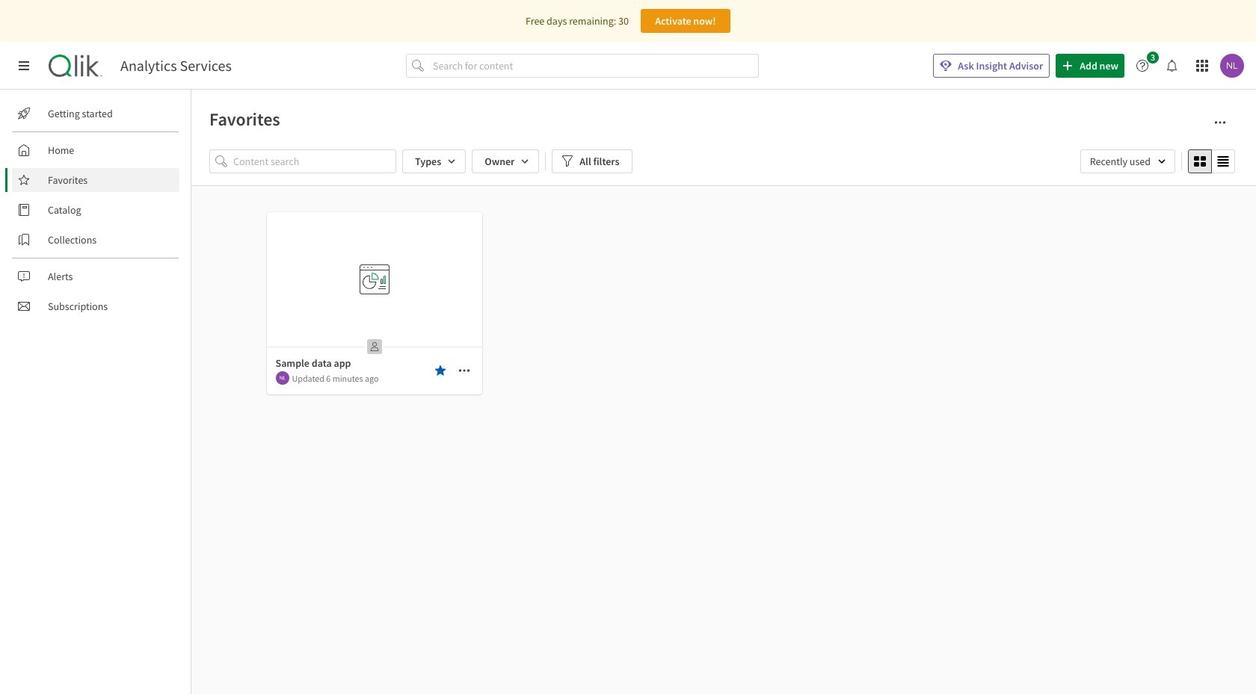 Task type: describe. For each thing, give the bounding box(es) containing it.
noah lott image
[[1221, 54, 1244, 78]]

list view image
[[1218, 156, 1229, 168]]

noah lott image
[[276, 372, 289, 385]]

analytics services element
[[120, 57, 232, 75]]

switch view group
[[1188, 150, 1235, 174]]

more actions image
[[458, 365, 470, 377]]

Content search text field
[[233, 150, 396, 174]]

filters region
[[209, 147, 1238, 176]]



Task type: vqa. For each thing, say whether or not it's contained in the screenshot.
How do I use the chart suggestions toggle? "element"
no



Task type: locate. For each thing, give the bounding box(es) containing it.
None field
[[1080, 150, 1176, 174]]

tile view image
[[1194, 156, 1206, 168]]

Search for content text field
[[430, 54, 759, 78]]

navigation pane element
[[0, 96, 191, 325]]

close sidebar menu image
[[18, 60, 30, 72]]

noah lott element
[[276, 372, 289, 385]]

more actions image
[[1215, 117, 1226, 129]]

remove from favorites image
[[434, 365, 446, 377]]

none field inside filters region
[[1080, 150, 1176, 174]]



